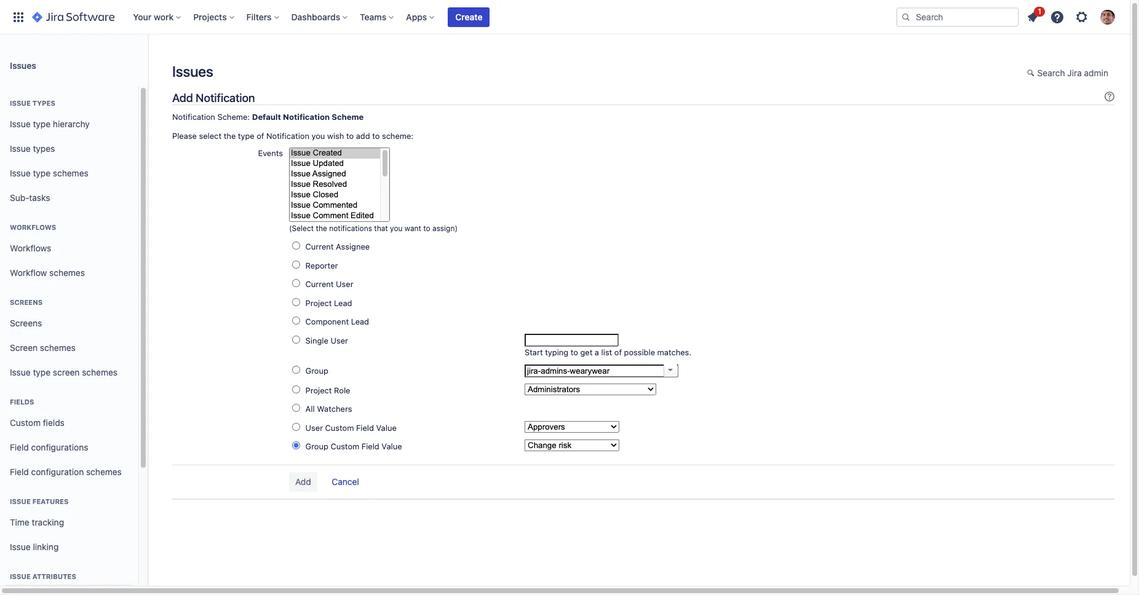 Task type: locate. For each thing, give the bounding box(es) containing it.
1 horizontal spatial issues
[[172, 63, 213, 80]]

0 horizontal spatial issues
[[10, 60, 36, 70]]

1 issue from the top
[[10, 99, 31, 107]]

0 vertical spatial screens
[[10, 298, 43, 306]]

your work
[[133, 11, 174, 22]]

workflow schemes
[[10, 267, 85, 278]]

2 workflows from the top
[[10, 243, 51, 253]]

All Watchers radio
[[292, 404, 300, 412]]

lead
[[334, 298, 352, 308], [351, 317, 369, 327]]

features
[[32, 498, 69, 506]]

please
[[172, 131, 197, 141]]

time tracking link
[[5, 511, 134, 535]]

screens for screens link
[[10, 318, 42, 328]]

Group Custom Field Value radio
[[292, 442, 300, 450]]

None text field
[[525, 334, 619, 347]]

workflow schemes link
[[5, 261, 134, 286]]

0 vertical spatial current
[[306, 242, 334, 252]]

1 screens from the top
[[10, 298, 43, 306]]

2 group from the top
[[306, 442, 329, 452]]

0 vertical spatial of
[[257, 131, 264, 141]]

type
[[33, 119, 51, 129], [238, 131, 255, 141], [33, 168, 51, 178], [33, 367, 51, 378]]

screens link
[[5, 311, 134, 336]]

issue features group
[[5, 485, 134, 564]]

issues up issue types
[[10, 60, 36, 70]]

1 vertical spatial lead
[[351, 317, 369, 327]]

dashboards
[[291, 11, 340, 22]]

value down user custom field value
[[382, 442, 402, 452]]

banner containing your work
[[0, 0, 1130, 34]]

custom
[[10, 418, 41, 428], [325, 423, 354, 433], [331, 442, 360, 452]]

custom inside fields "group"
[[10, 418, 41, 428]]

custom for user
[[325, 423, 354, 433]]

issues
[[10, 60, 36, 70], [172, 63, 213, 80]]

issue types
[[10, 143, 55, 154]]

workflows group
[[5, 210, 134, 289]]

teams
[[360, 11, 387, 22]]

schemes down the issue types link
[[53, 168, 88, 178]]

None submit
[[289, 472, 317, 492]]

issue inside 'link'
[[10, 119, 31, 129]]

the
[[224, 131, 236, 141], [316, 224, 327, 233]]

0 vertical spatial lead
[[334, 298, 352, 308]]

issue for issue types
[[10, 99, 31, 107]]

field up group custom field value
[[356, 423, 374, 433]]

(select
[[289, 224, 314, 233]]

work
[[154, 11, 174, 22]]

0 vertical spatial the
[[224, 131, 236, 141]]

issue features
[[10, 498, 69, 506]]

you left "wish"
[[312, 131, 325, 141]]

1 vertical spatial you
[[390, 224, 403, 233]]

screens up screen
[[10, 318, 42, 328]]

banner
[[0, 0, 1130, 34]]

0 vertical spatial project
[[306, 298, 332, 308]]

screen schemes
[[10, 342, 76, 353]]

value up group custom field value
[[376, 423, 397, 433]]

Current Assignee radio
[[292, 242, 300, 250]]

workflows up workflow
[[10, 243, 51, 253]]

search
[[1038, 68, 1066, 78]]

admin
[[1085, 68, 1109, 78]]

field down user custom field value
[[362, 442, 380, 452]]

user right user custom field value option
[[306, 423, 323, 433]]

0 horizontal spatial you
[[312, 131, 325, 141]]

screens
[[10, 298, 43, 306], [10, 318, 42, 328]]

the down scheme:
[[224, 131, 236, 141]]

group right group custom field value 'radio'
[[306, 442, 329, 452]]

issue inside screens group
[[10, 367, 31, 378]]

2 current from the top
[[306, 280, 334, 289]]

cancel link
[[326, 473, 365, 493]]

issues up the add
[[172, 63, 213, 80]]

0 vertical spatial value
[[376, 423, 397, 433]]

to left 'add'
[[346, 131, 354, 141]]

schemes down field configurations link
[[86, 467, 122, 477]]

search jira admin
[[1038, 68, 1109, 78]]

workflows for workflows 'link'
[[10, 243, 51, 253]]

2 project from the top
[[306, 386, 332, 395]]

lead right component
[[351, 317, 369, 327]]

0 horizontal spatial of
[[257, 131, 264, 141]]

8 issue from the top
[[10, 573, 31, 581]]

user custom field value
[[306, 423, 397, 433]]

your work button
[[129, 7, 186, 27]]

of right list
[[615, 348, 622, 357]]

user for single user
[[331, 336, 348, 346]]

issue type hierarchy
[[10, 119, 90, 129]]

workflows
[[10, 223, 56, 231], [10, 243, 51, 253]]

lead up component lead at the left bottom of page
[[334, 298, 352, 308]]

1 vertical spatial current
[[306, 280, 334, 289]]

1 vertical spatial project
[[306, 386, 332, 395]]

to
[[346, 131, 354, 141], [372, 131, 380, 141], [424, 224, 431, 233], [571, 348, 578, 357]]

project up all
[[306, 386, 332, 395]]

value for group custom field value
[[382, 442, 402, 452]]

current for current user
[[306, 280, 334, 289]]

value
[[376, 423, 397, 433], [382, 442, 402, 452]]

project up component
[[306, 298, 332, 308]]

1 group from the top
[[306, 366, 329, 376]]

custom down user custom field value
[[331, 442, 360, 452]]

1 project from the top
[[306, 298, 332, 308]]

jira
[[1068, 68, 1082, 78]]

1 vertical spatial value
[[382, 442, 402, 452]]

issue linking
[[10, 542, 59, 552]]

reporter
[[306, 261, 338, 271]]

type down types
[[33, 119, 51, 129]]

7 issue from the top
[[10, 542, 31, 552]]

issue type screen schemes link
[[5, 361, 134, 385]]

2 screens from the top
[[10, 318, 42, 328]]

issue
[[10, 99, 31, 107], [10, 119, 31, 129], [10, 143, 31, 154], [10, 168, 31, 178], [10, 367, 31, 378], [10, 498, 31, 506], [10, 542, 31, 552], [10, 573, 31, 581]]

issue for issue linking
[[10, 542, 31, 552]]

issue type schemes
[[10, 168, 88, 178]]

screens for screens group
[[10, 298, 43, 306]]

schemes
[[53, 168, 88, 178], [49, 267, 85, 278], [40, 342, 76, 353], [82, 367, 118, 378], [86, 467, 122, 477]]

1 current from the top
[[306, 242, 334, 252]]

watchers
[[317, 404, 352, 414]]

notification
[[196, 91, 255, 105], [172, 112, 215, 122], [283, 112, 330, 122], [266, 131, 310, 141]]

hierarchy
[[53, 119, 90, 129]]

0 vertical spatial group
[[306, 366, 329, 376]]

1 workflows from the top
[[10, 223, 56, 231]]

you right the that
[[390, 224, 403, 233]]

fields group
[[5, 385, 134, 489]]

configurations
[[31, 442, 88, 453]]

6 issue from the top
[[10, 498, 31, 506]]

your
[[133, 11, 152, 22]]

Search field
[[897, 7, 1020, 27]]

settings image
[[1075, 10, 1090, 24]]

user
[[336, 280, 354, 289], [331, 336, 348, 346], [306, 423, 323, 433]]

scheme:
[[382, 131, 414, 141]]

current down reporter
[[306, 280, 334, 289]]

workflows inside workflows 'link'
[[10, 243, 51, 253]]

role
[[334, 386, 350, 395]]

3 issue from the top
[[10, 143, 31, 154]]

tracking
[[32, 517, 64, 528]]

2 issue from the top
[[10, 119, 31, 129]]

field
[[356, 423, 374, 433], [362, 442, 380, 452], [10, 442, 29, 453], [10, 467, 29, 477]]

add
[[356, 131, 370, 141]]

of
[[257, 131, 264, 141], [615, 348, 622, 357]]

schemes inside fields "group"
[[86, 467, 122, 477]]

1 vertical spatial user
[[331, 336, 348, 346]]

schemes down workflows 'link'
[[49, 267, 85, 278]]

screens inside screens link
[[10, 318, 42, 328]]

user for current user
[[336, 280, 354, 289]]

workflows down sub-tasks in the left top of the page
[[10, 223, 56, 231]]

1 vertical spatial the
[[316, 224, 327, 233]]

type up tasks
[[33, 168, 51, 178]]

1 horizontal spatial you
[[390, 224, 403, 233]]

issue types link
[[5, 137, 134, 161]]

list
[[602, 348, 612, 357]]

sub-
[[10, 192, 29, 203]]

Single User radio
[[292, 336, 300, 344]]

0 vertical spatial you
[[312, 131, 325, 141]]

Group radio
[[292, 366, 300, 374]]

sidebar navigation image
[[134, 49, 161, 74]]

1 horizontal spatial the
[[316, 224, 327, 233]]

custom down fields
[[10, 418, 41, 428]]

search image
[[901, 12, 911, 22]]

notification up events
[[266, 131, 310, 141]]

1 vertical spatial of
[[615, 348, 622, 357]]

5 issue from the top
[[10, 367, 31, 378]]

1 vertical spatial screens
[[10, 318, 42, 328]]

sub-tasks link
[[5, 186, 134, 210]]

issue for issue types
[[10, 143, 31, 154]]

project for project lead
[[306, 298, 332, 308]]

type inside 'link'
[[33, 119, 51, 129]]

0 vertical spatial workflows
[[10, 223, 56, 231]]

current
[[306, 242, 334, 252], [306, 280, 334, 289]]

0 horizontal spatial the
[[224, 131, 236, 141]]

user down component lead at the left bottom of page
[[331, 336, 348, 346]]

current up reporter
[[306, 242, 334, 252]]

user up "project lead"
[[336, 280, 354, 289]]

apps
[[406, 11, 427, 22]]

group right group radio
[[306, 366, 329, 376]]

the right (select
[[316, 224, 327, 233]]

all watchers
[[306, 404, 352, 414]]

issue for issue features
[[10, 498, 31, 506]]

1 vertical spatial workflows
[[10, 243, 51, 253]]

add notification
[[172, 91, 255, 105]]

jira software image
[[32, 10, 115, 24], [32, 10, 115, 24]]

type left screen
[[33, 367, 51, 378]]

4 issue from the top
[[10, 168, 31, 178]]

appswitcher icon image
[[11, 10, 26, 24]]

custom down watchers
[[325, 423, 354, 433]]

issue type schemes link
[[5, 161, 134, 186]]

type for schemes
[[33, 168, 51, 178]]

of down the default
[[257, 131, 264, 141]]

screens down workflow
[[10, 298, 43, 306]]

field configuration schemes
[[10, 467, 122, 477]]

0 vertical spatial user
[[336, 280, 354, 289]]

field configuration schemes link
[[5, 460, 134, 485]]

notification up please select the type of notification you wish to add to scheme:
[[283, 112, 330, 122]]

1 vertical spatial group
[[306, 442, 329, 452]]

type inside screens group
[[33, 367, 51, 378]]

you
[[312, 131, 325, 141], [390, 224, 403, 233]]

workflow
[[10, 267, 47, 278]]



Task type: describe. For each thing, give the bounding box(es) containing it.
possible
[[624, 348, 655, 357]]

filters button
[[243, 7, 284, 27]]

events
[[258, 149, 283, 158]]

typing
[[545, 348, 569, 357]]

wish
[[327, 131, 344, 141]]

issue linking link
[[5, 535, 134, 560]]

current user
[[306, 280, 354, 289]]

types
[[32, 99, 55, 107]]

single
[[306, 336, 329, 346]]

component lead
[[306, 317, 369, 327]]

1
[[1038, 6, 1042, 16]]

assign)
[[433, 224, 458, 233]]

attributes
[[32, 573, 76, 581]]

type down scheme:
[[238, 131, 255, 141]]

a
[[595, 348, 599, 357]]

lead for component lead
[[351, 317, 369, 327]]

field down 'custom fields'
[[10, 442, 29, 453]]

issue for issue type hierarchy
[[10, 119, 31, 129]]

schemes right screen
[[82, 367, 118, 378]]

projects button
[[190, 7, 239, 27]]

type for screen
[[33, 367, 51, 378]]

issue type screen schemes
[[10, 367, 118, 378]]

notifications
[[329, 224, 372, 233]]

screen
[[10, 342, 38, 353]]

teams button
[[356, 7, 399, 27]]

issue for issue attributes
[[10, 573, 31, 581]]

notification up scheme:
[[196, 91, 255, 105]]

projects
[[193, 11, 227, 22]]

tasks
[[29, 192, 50, 203]]

custom fields
[[10, 418, 65, 428]]

start typing to get a list of possible matches.
[[525, 348, 692, 357]]

User Custom Field Value radio
[[292, 423, 300, 431]]

linking
[[33, 542, 59, 552]]

your profile and settings image
[[1101, 10, 1116, 24]]

issue type hierarchy link
[[5, 112, 134, 137]]

screen
[[53, 367, 80, 378]]

Reporter radio
[[292, 261, 300, 269]]

value for user custom field value
[[376, 423, 397, 433]]

fields
[[10, 398, 34, 406]]

lead for project lead
[[334, 298, 352, 308]]

project lead
[[306, 298, 352, 308]]

scheme:
[[218, 112, 250, 122]]

Project Role radio
[[292, 386, 300, 394]]

search jira admin link
[[1021, 64, 1115, 84]]

to right the want
[[424, 224, 431, 233]]

matches.
[[658, 348, 692, 357]]

issue for issue type screen schemes
[[10, 367, 31, 378]]

group for group
[[306, 366, 329, 376]]

schemes up issue type screen schemes at the left of the page
[[40, 342, 76, 353]]

to left get
[[571, 348, 578, 357]]

get
[[581, 348, 593, 357]]

schemes inside issue types group
[[53, 168, 88, 178]]

Component Lead radio
[[292, 317, 300, 325]]

field configurations link
[[5, 436, 134, 460]]

workflows for workflows group
[[10, 223, 56, 231]]

workflows link
[[5, 236, 134, 261]]

scheme
[[332, 112, 364, 122]]

1 horizontal spatial of
[[615, 348, 622, 357]]

custom fields link
[[5, 411, 134, 436]]

(select the notifications that you want to assign)
[[289, 224, 458, 233]]

Current User radio
[[292, 280, 300, 288]]

fields
[[43, 418, 65, 428]]

select
[[199, 131, 222, 141]]

field configurations
[[10, 442, 88, 453]]

custom for group
[[331, 442, 360, 452]]

issue types group
[[5, 86, 134, 214]]

current assignee
[[306, 242, 370, 252]]

component
[[306, 317, 349, 327]]

time
[[10, 517, 29, 528]]

type for hierarchy
[[33, 119, 51, 129]]

all
[[306, 404, 315, 414]]

start
[[525, 348, 543, 357]]

single user
[[306, 336, 348, 346]]

project for project role
[[306, 386, 332, 395]]

issue for issue type schemes
[[10, 168, 31, 178]]

primary element
[[7, 0, 897, 34]]

schemes inside workflows group
[[49, 267, 85, 278]]

add
[[172, 91, 193, 105]]

filters
[[247, 11, 272, 22]]

cancel
[[332, 477, 359, 487]]

dashboards button
[[288, 7, 353, 27]]

current for current assignee
[[306, 242, 334, 252]]

notifications image
[[1026, 10, 1041, 24]]

configuration
[[31, 467, 84, 477]]

2 vertical spatial user
[[306, 423, 323, 433]]

sub-tasks
[[10, 192, 50, 203]]

to right 'add'
[[372, 131, 380, 141]]

Choose a group text field
[[525, 365, 679, 378]]

issue types
[[10, 99, 55, 107]]

notification up please
[[172, 112, 215, 122]]

issue attributes
[[10, 573, 76, 581]]

types
[[33, 143, 55, 154]]

notification scheme: default notification scheme
[[172, 112, 364, 122]]

field up issue features
[[10, 467, 29, 477]]

apps button
[[403, 7, 440, 27]]

please select the type of notification you wish to add to scheme:
[[172, 131, 414, 141]]

Project Lead radio
[[292, 298, 300, 306]]

project role
[[306, 386, 350, 395]]

create
[[456, 11, 483, 22]]

want
[[405, 224, 421, 233]]

screen schemes link
[[5, 336, 134, 361]]

group for group custom field value
[[306, 442, 329, 452]]

that
[[374, 224, 388, 233]]

group custom field value
[[306, 442, 402, 452]]

help image
[[1050, 10, 1065, 24]]

create button
[[448, 7, 490, 27]]

screens group
[[5, 286, 134, 389]]

small image
[[1027, 68, 1037, 78]]



Task type: vqa. For each thing, say whether or not it's contained in the screenshot.
Silos
no



